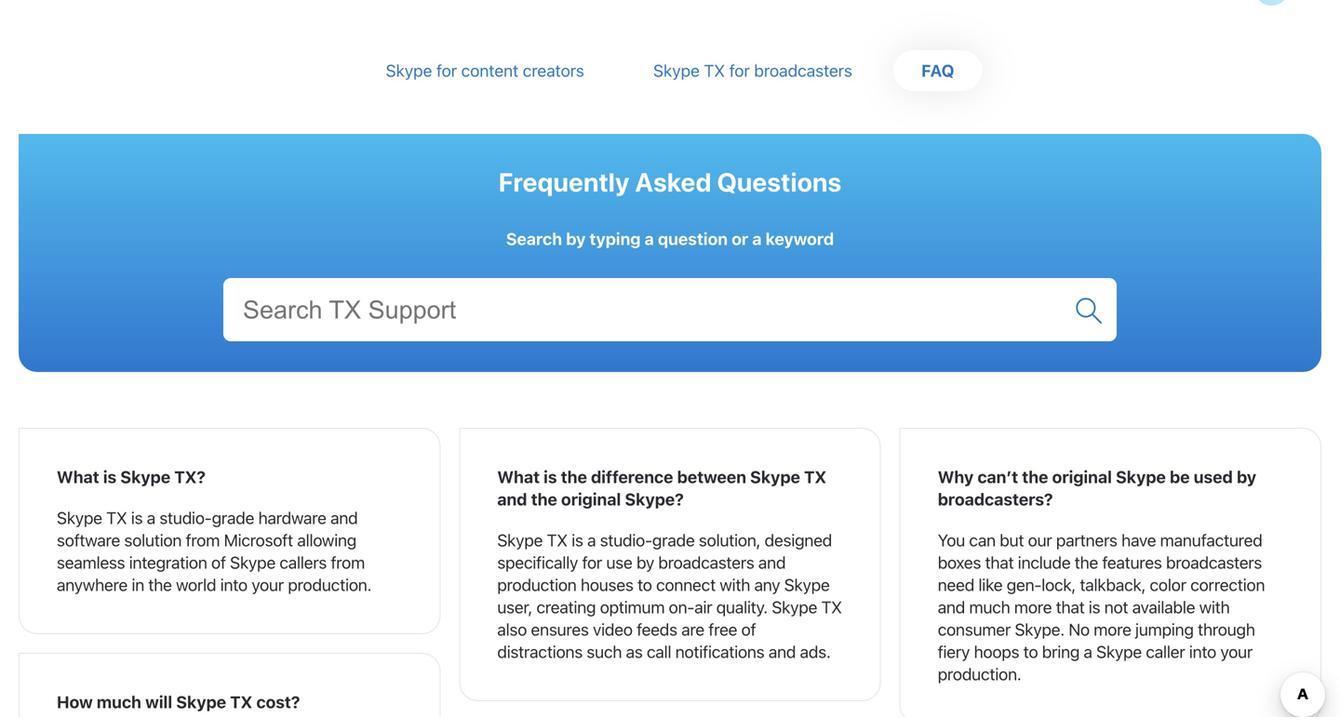 Task type: vqa. For each thing, say whether or not it's contained in the screenshot.
the top this
no



Task type: describe. For each thing, give the bounding box(es) containing it.
creators
[[523, 60, 584, 80]]

tx inside skype tx is a studio-grade hardware and software solution from microsoft allowing seamless integration of skype callers from anywhere in the world into your production.
[[106, 508, 127, 528]]

also
[[497, 620, 527, 640]]

what for what is the difference between skype tx and the original skype?
[[497, 467, 540, 487]]

in
[[132, 575, 144, 595]]

a for what is skype tx?
[[147, 508, 155, 528]]

integration
[[129, 553, 207, 573]]

a inside 'you can but our partners have manufactured boxes that include the features broadcasters need like gen-lock, talkback, color correction and much more that is not available with consumer skype. no more jumping through fiery hoops to bring a skype caller into your production.'
[[1084, 642, 1092, 662]]

ads.
[[800, 642, 831, 662]]

the inside 'you can but our partners have manufactured boxes that include the features broadcasters need like gen-lock, talkback, color correction and much more that is not available with consumer skype. no more jumping through fiery hoops to bring a skype caller into your production.'
[[1075, 553, 1098, 573]]

video
[[593, 620, 633, 640]]

a for what is the difference between skype tx and the original skype?
[[587, 530, 596, 550]]

houses
[[581, 575, 633, 595]]

and left ads. at the right bottom of page
[[768, 642, 796, 662]]

specifically
[[497, 553, 578, 573]]

creating
[[536, 597, 596, 617]]

like
[[978, 575, 1003, 595]]

skype tx for broadcasters link
[[653, 60, 852, 80]]

0 horizontal spatial from
[[186, 530, 220, 550]]

the inside why can't the original skype be used by broadcasters?
[[1022, 467, 1048, 487]]

skype for content creators
[[386, 60, 584, 80]]

designed
[[765, 530, 832, 550]]

hardware
[[258, 508, 326, 528]]

why
[[938, 467, 974, 487]]

question
[[658, 229, 728, 249]]

frequently
[[499, 167, 629, 197]]

1 horizontal spatial from
[[331, 553, 365, 573]]

through
[[1198, 620, 1255, 640]]

skype for content creators link
[[386, 60, 584, 80]]

your inside 'you can but our partners have manufactured boxes that include the features broadcasters need like gen-lock, talkback, color correction and much more that is not available with consumer skype. no more jumping through fiery hoops to bring a skype caller into your production.'
[[1220, 642, 1253, 662]]

color
[[1150, 575, 1186, 595]]

asked
[[635, 167, 711, 197]]

content
[[461, 60, 518, 80]]

consumer
[[938, 620, 1011, 640]]

faq
[[921, 60, 954, 80]]

to inside 'you can but our partners have manufactured boxes that include the features broadcasters need like gen-lock, talkback, color correction and much more that is not available with consumer skype. no more jumping through fiery hoops to bring a skype caller into your production.'
[[1023, 642, 1038, 662]]

with inside 'you can but our partners have manufactured boxes that include the features broadcasters need like gen-lock, talkback, color correction and much more that is not available with consumer skype. no more jumping through fiery hoops to bring a skype caller into your production.'
[[1199, 597, 1230, 617]]

use
[[606, 553, 632, 573]]

is inside what is the difference between skype tx and the original skype?
[[544, 467, 557, 487]]

not
[[1104, 597, 1128, 617]]

hoops
[[974, 642, 1019, 662]]

manufactured
[[1160, 530, 1262, 550]]

skype inside what is the difference between skype tx and the original skype?
[[750, 467, 800, 487]]

include
[[1018, 553, 1071, 573]]

by inside skype tx is a studio-grade solution, designed specifically for use by broadcasters and production houses to connect with any skype user, creating optimum on-air quality. skype tx also ensures video feeds are free of distractions such as call notifications and ads.
[[636, 553, 654, 573]]

broadcasters for why can't the original skype be used by broadcasters?
[[1166, 553, 1262, 573]]

caller
[[1146, 642, 1185, 662]]

our
[[1028, 530, 1052, 550]]

production. inside skype tx is a studio-grade hardware and software solution from microsoft allowing seamless integration of skype callers from anywhere in the world into your production.
[[288, 575, 371, 595]]

original inside what is the difference between skype tx and the original skype?
[[561, 489, 621, 509]]

be
[[1170, 467, 1190, 487]]

what is the difference between skype tx and the original skype?
[[497, 467, 826, 509]]

to inside skype tx is a studio-grade solution, designed specifically for use by broadcasters and production houses to connect with any skype user, creating optimum on-air quality. skype tx also ensures video feeds are free of distractions such as call notifications and ads.
[[637, 575, 652, 595]]

available
[[1132, 597, 1195, 617]]

of inside skype tx is a studio-grade hardware and software solution from microsoft allowing seamless integration of skype callers from anywhere in the world into your production.
[[211, 553, 226, 573]]

a for frequently asked questions
[[645, 229, 654, 249]]

typing
[[589, 229, 641, 249]]

skype tx is a studio-grade hardware and software solution from microsoft allowing seamless integration of skype callers from anywhere in the world into your production.
[[57, 508, 371, 595]]

into inside skype tx is a studio-grade hardware and software solution from microsoft allowing seamless integration of skype callers from anywhere in the world into your production.
[[220, 575, 247, 595]]

solution
[[124, 530, 182, 550]]

distractions
[[497, 642, 583, 662]]

1 vertical spatial much
[[97, 692, 141, 712]]

world
[[176, 575, 216, 595]]

faq link
[[921, 60, 954, 80]]

search by typing a question or a keyword
[[506, 229, 834, 249]]

software
[[57, 530, 120, 550]]

the left the difference
[[561, 467, 587, 487]]

is inside skype tx is a studio-grade solution, designed specifically for use by broadcasters and production houses to connect with any skype user, creating optimum on-air quality. skype tx also ensures video feeds are free of distractions such as call notifications and ads.
[[572, 530, 583, 550]]

ensures
[[531, 620, 589, 640]]

for inside skype tx is a studio-grade solution, designed specifically for use by broadcasters and production houses to connect with any skype user, creating optimum on-air quality. skype tx also ensures video feeds are free of distractions such as call notifications and ads.
[[582, 553, 602, 573]]

how
[[57, 692, 93, 712]]

optimum
[[600, 597, 665, 617]]

grade for microsoft
[[212, 508, 254, 528]]

as
[[626, 642, 643, 662]]

of inside skype tx is a studio-grade solution, designed specifically for use by broadcasters and production houses to connect with any skype user, creating optimum on-air quality. skype tx also ensures video feeds are free of distractions such as call notifications and ads.
[[741, 620, 756, 640]]

anywhere
[[57, 575, 128, 595]]

skype inside 'you can but our partners have manufactured boxes that include the features broadcasters need like gen-lock, talkback, color correction and much more that is not available with consumer skype. no more jumping through fiery hoops to bring a skype caller into your production.'
[[1096, 642, 1142, 662]]

into inside 'you can but our partners have manufactured boxes that include the features broadcasters need like gen-lock, talkback, color correction and much more that is not available with consumer skype. no more jumping through fiery hoops to bring a skype caller into your production.'
[[1189, 642, 1216, 662]]

free
[[708, 620, 737, 640]]

0 vertical spatial that
[[985, 553, 1014, 573]]

0 horizontal spatial for
[[436, 60, 457, 80]]

1 vertical spatial more
[[1094, 620, 1131, 640]]

grade for by
[[652, 530, 695, 550]]

you can but our partners have manufactured boxes that include the features broadcasters need like gen-lock, talkback, color correction and much more that is not available with consumer skype. no more jumping through fiery hoops to bring a skype caller into your production.
[[938, 530, 1265, 684]]

solution,
[[699, 530, 760, 550]]

have
[[1121, 530, 1156, 550]]

search
[[506, 229, 562, 249]]

jumping
[[1135, 620, 1194, 640]]

will
[[145, 692, 172, 712]]

connect
[[656, 575, 716, 595]]

microsoft
[[224, 530, 293, 550]]

skype inside why can't the original skype be used by broadcasters?
[[1116, 467, 1166, 487]]

keyword
[[766, 229, 834, 249]]

studio- for use
[[600, 530, 652, 550]]

skype tx is a studio-grade solution, designed specifically for use by broadcasters and production houses to connect with any skype user, creating optimum on-air quality. skype tx also ensures video feeds are free of distractions such as call notifications and ads.
[[497, 530, 842, 662]]

Search TX Support text field
[[223, 278, 1117, 342]]



Task type: locate. For each thing, give the bounding box(es) containing it.
is
[[103, 467, 117, 487], [544, 467, 557, 487], [131, 508, 143, 528], [572, 530, 583, 550], [1089, 597, 1100, 617]]

1 horizontal spatial with
[[1199, 597, 1230, 617]]

grade down skype?
[[652, 530, 695, 550]]

of
[[211, 553, 226, 573], [741, 620, 756, 640]]

1 horizontal spatial what
[[497, 467, 540, 487]]

1 horizontal spatial your
[[1220, 642, 1253, 662]]

0 vertical spatial original
[[1052, 467, 1112, 487]]

between
[[677, 467, 746, 487]]

that up no
[[1056, 597, 1085, 617]]

original inside why can't the original skype be used by broadcasters?
[[1052, 467, 1112, 487]]

with up quality.
[[720, 575, 750, 595]]

1 horizontal spatial that
[[1056, 597, 1085, 617]]

0 horizontal spatial studio-
[[159, 508, 212, 528]]

quality.
[[716, 597, 768, 617]]

questions
[[717, 167, 841, 197]]

user,
[[497, 597, 532, 617]]

the right in
[[148, 575, 172, 595]]

1 horizontal spatial original
[[1052, 467, 1112, 487]]

into down through
[[1189, 642, 1216, 662]]

allowing
[[297, 530, 356, 550]]

skype?
[[625, 489, 684, 509]]

0 horizontal spatial by
[[566, 229, 586, 249]]

production
[[497, 575, 577, 595]]

frequently asked questions main content
[[0, 32, 1340, 717]]

with inside skype tx is a studio-grade solution, designed specifically for use by broadcasters and production houses to connect with any skype user, creating optimum on-air quality. skype tx also ensures video feeds are free of distractions such as call notifications and ads.
[[720, 575, 750, 595]]

original up partners on the bottom of page
[[1052, 467, 1112, 487]]

air
[[694, 597, 712, 617]]

why can't the original skype be used by broadcasters?
[[938, 467, 1256, 509]]

and
[[497, 489, 527, 509], [330, 508, 358, 528], [758, 553, 786, 573], [938, 597, 965, 617], [768, 642, 796, 662]]

to down skype.
[[1023, 642, 1038, 662]]

0 horizontal spatial with
[[720, 575, 750, 595]]

for
[[436, 60, 457, 80], [729, 60, 750, 80], [582, 553, 602, 573]]

1 vertical spatial of
[[741, 620, 756, 640]]

1 horizontal spatial studio-
[[600, 530, 652, 550]]

broadcasters?
[[938, 489, 1053, 509]]

0 horizontal spatial grade
[[212, 508, 254, 528]]

1 horizontal spatial much
[[969, 597, 1010, 617]]

from down allowing
[[331, 553, 365, 573]]

1 vertical spatial grade
[[652, 530, 695, 550]]

by right the used at the bottom right of the page
[[1237, 467, 1256, 487]]

can't
[[977, 467, 1018, 487]]

1 vertical spatial by
[[1237, 467, 1256, 487]]

are
[[681, 620, 704, 640]]

studio- up solution
[[159, 508, 212, 528]]

and up specifically
[[497, 489, 527, 509]]

what is the difference between skype tx and the original skype? element
[[459, 428, 881, 702]]

cost?
[[256, 692, 300, 712]]

0 horizontal spatial production.
[[288, 575, 371, 595]]

the right can't
[[1022, 467, 1048, 487]]

is up specifically
[[572, 530, 583, 550]]

1 vertical spatial from
[[331, 553, 365, 573]]

lock,
[[1041, 575, 1076, 595]]

0 vertical spatial grade
[[212, 508, 254, 528]]

what inside what is the difference between skype tx and the original skype?
[[497, 467, 540, 487]]

broadcasters inside skype tx is a studio-grade solution, designed specifically for use by broadcasters and production houses to connect with any skype user, creating optimum on-air quality. skype tx also ensures video feeds are free of distractions such as call notifications and ads.
[[658, 553, 754, 573]]

of up world
[[211, 553, 226, 573]]

callers
[[280, 553, 327, 573]]

1 vertical spatial with
[[1199, 597, 1230, 617]]

by left typing
[[566, 229, 586, 249]]

0 vertical spatial with
[[720, 575, 750, 595]]

much left will
[[97, 692, 141, 712]]

by inside why can't the original skype be used by broadcasters?
[[1237, 467, 1256, 487]]

by
[[566, 229, 586, 249], [1237, 467, 1256, 487], [636, 553, 654, 573]]

and inside what is the difference between skype tx and the original skype?
[[497, 489, 527, 509]]

skype.
[[1015, 620, 1065, 640]]

a right typing
[[645, 229, 654, 249]]

0 horizontal spatial your
[[252, 575, 284, 595]]

what for what is skype tx?
[[57, 467, 99, 487]]

gen-
[[1007, 575, 1041, 595]]

the up specifically
[[531, 489, 557, 509]]

0 vertical spatial from
[[186, 530, 220, 550]]

to up optimum
[[637, 575, 652, 595]]

partners
[[1056, 530, 1117, 550]]

2 horizontal spatial by
[[1237, 467, 1256, 487]]

1 vertical spatial to
[[1023, 642, 1038, 662]]

0 vertical spatial by
[[566, 229, 586, 249]]

a inside skype tx is a studio-grade solution, designed specifically for use by broadcasters and production houses to connect with any skype user, creating optimum on-air quality. skype tx also ensures video feeds are free of distractions such as call notifications and ads.
[[587, 530, 596, 550]]

a inside skype tx is a studio-grade hardware and software solution from microsoft allowing seamless integration of skype callers from anywhere in the world into your production.
[[147, 508, 155, 528]]

your down callers
[[252, 575, 284, 595]]

grade inside skype tx is a studio-grade hardware and software solution from microsoft allowing seamless integration of skype callers from anywhere in the world into your production.
[[212, 508, 254, 528]]

0 horizontal spatial original
[[561, 489, 621, 509]]

with
[[720, 575, 750, 595], [1199, 597, 1230, 617]]

skype
[[386, 60, 432, 80], [653, 60, 700, 80], [120, 467, 170, 487], [750, 467, 800, 487], [1116, 467, 1166, 487], [57, 508, 102, 528], [497, 530, 543, 550], [230, 553, 275, 573], [784, 575, 830, 595], [772, 597, 817, 617], [1096, 642, 1142, 662], [176, 692, 226, 712]]

grade
[[212, 508, 254, 528], [652, 530, 695, 550]]

tx?
[[174, 467, 206, 487]]

is up software at bottom
[[103, 467, 117, 487]]

on-
[[669, 597, 694, 617]]

frequently asked questions
[[499, 167, 841, 197]]

fiery
[[938, 642, 970, 662]]

1 vertical spatial into
[[1189, 642, 1216, 662]]

into right world
[[220, 575, 247, 595]]

is inside 'you can but our partners have manufactured boxes that include the features broadcasters need like gen-lock, talkback, color correction and much more that is not available with consumer skype. no more jumping through fiery hoops to bring a skype caller into your production.'
[[1089, 597, 1100, 617]]

2 vertical spatial by
[[636, 553, 654, 573]]

more
[[1014, 597, 1052, 617], [1094, 620, 1131, 640]]

seamless
[[57, 553, 125, 573]]


[[1075, 297, 1103, 325]]

is left not
[[1089, 597, 1100, 617]]

you
[[938, 530, 965, 550]]

by right use
[[636, 553, 654, 573]]

why can't the original skype be used by broadcasters? element
[[900, 428, 1321, 717]]

1 what from the left
[[57, 467, 99, 487]]

0 vertical spatial much
[[969, 597, 1010, 617]]

is up solution
[[131, 508, 143, 528]]

the down partners on the bottom of page
[[1075, 553, 1098, 573]]

notifications
[[675, 642, 764, 662]]

studio- inside skype tx is a studio-grade solution, designed specifically for use by broadcasters and production houses to connect with any skype user, creating optimum on-air quality. skype tx also ensures video feeds are free of distractions such as call notifications and ads.
[[600, 530, 652, 550]]

production. down hoops
[[938, 664, 1021, 684]]

studio- inside skype tx is a studio-grade hardware and software solution from microsoft allowing seamless integration of skype callers from anywhere in the world into your production.
[[159, 508, 212, 528]]

studio- up use
[[600, 530, 652, 550]]

that
[[985, 553, 1014, 573], [1056, 597, 1085, 617]]

1 vertical spatial studio-
[[600, 530, 652, 550]]

original down the difference
[[561, 489, 621, 509]]

grade inside skype tx is a studio-grade solution, designed specifically for use by broadcasters and production houses to connect with any skype user, creating optimum on-air quality. skype tx also ensures video feeds are free of distractions such as call notifications and ads.
[[652, 530, 695, 550]]

1 vertical spatial that
[[1056, 597, 1085, 617]]

broadcasters for what is the difference between skype tx and the original skype?
[[658, 553, 754, 573]]

0 horizontal spatial to
[[637, 575, 652, 595]]

0 vertical spatial into
[[220, 575, 247, 595]]

0 vertical spatial production.
[[288, 575, 371, 595]]

0 horizontal spatial into
[[220, 575, 247, 595]]

but
[[1000, 530, 1024, 550]]

your
[[252, 575, 284, 595], [1220, 642, 1253, 662]]

1 horizontal spatial for
[[582, 553, 602, 573]]

any
[[754, 575, 780, 595]]

0 vertical spatial more
[[1014, 597, 1052, 617]]

or
[[732, 229, 748, 249]]

0 horizontal spatial what
[[57, 467, 99, 487]]

2 what from the left
[[497, 467, 540, 487]]

1 horizontal spatial to
[[1023, 642, 1038, 662]]

tx
[[704, 60, 725, 80], [804, 467, 826, 487], [106, 508, 127, 528], [547, 530, 567, 550], [821, 597, 842, 617], [230, 692, 252, 712]]

is inside skype tx is a studio-grade hardware and software solution from microsoft allowing seamless integration of skype callers from anywhere in the world into your production.
[[131, 508, 143, 528]]

difference
[[591, 467, 673, 487]]

your inside skype tx is a studio-grade hardware and software solution from microsoft allowing seamless integration of skype callers from anywhere in the world into your production.
[[252, 575, 284, 595]]

tx inside what is the difference between skype tx and the original skype?
[[804, 467, 826, 487]]

a up solution
[[147, 508, 155, 528]]

into
[[220, 575, 247, 595], [1189, 642, 1216, 662]]

what is skype tx element
[[19, 428, 440, 635]]

a right "or"
[[752, 229, 762, 249]]

that up like on the right
[[985, 553, 1014, 573]]

used
[[1194, 467, 1233, 487]]

to
[[637, 575, 652, 595], [1023, 642, 1038, 662]]

more up skype.
[[1014, 597, 1052, 617]]

talkback,
[[1080, 575, 1146, 595]]

the inside skype tx is a studio-grade hardware and software solution from microsoft allowing seamless integration of skype callers from anywhere in the world into your production.
[[148, 575, 172, 595]]

boxes
[[938, 553, 981, 573]]

and up allowing
[[330, 508, 358, 528]]

a down no
[[1084, 642, 1092, 662]]

1 horizontal spatial production.
[[938, 664, 1021, 684]]

grade up microsoft
[[212, 508, 254, 528]]

can
[[969, 530, 996, 550]]

bring
[[1042, 642, 1080, 662]]

0 horizontal spatial much
[[97, 692, 141, 712]]

from up integration
[[186, 530, 220, 550]]

0 vertical spatial studio-
[[159, 508, 212, 528]]

1 horizontal spatial grade
[[652, 530, 695, 550]]

what is skype tx?
[[57, 467, 206, 487]]

and inside skype tx is a studio-grade hardware and software solution from microsoft allowing seamless integration of skype callers from anywhere in the world into your production.
[[330, 508, 358, 528]]

1 vertical spatial original
[[561, 489, 621, 509]]

1 vertical spatial your
[[1220, 642, 1253, 662]]

0 vertical spatial of
[[211, 553, 226, 573]]

and inside 'you can but our partners have manufactured boxes that include the features broadcasters need like gen-lock, talkback, color correction and much more that is not available with consumer skype. no more jumping through fiery hoops to bring a skype caller into your production.'
[[938, 597, 965, 617]]

1 vertical spatial production.
[[938, 664, 1021, 684]]

original
[[1052, 467, 1112, 487], [561, 489, 621, 509]]

1 horizontal spatial by
[[636, 553, 654, 573]]

and up the any
[[758, 553, 786, 573]]

correction
[[1190, 575, 1265, 595]]

with up through
[[1199, 597, 1230, 617]]

1 horizontal spatial into
[[1189, 642, 1216, 662]]

production. down callers
[[288, 575, 371, 595]]

of down quality.
[[741, 620, 756, 640]]

more down not
[[1094, 620, 1131, 640]]

and down need
[[938, 597, 965, 617]]

a up the houses
[[587, 530, 596, 550]]

0 horizontal spatial more
[[1014, 597, 1052, 617]]

is left the difference
[[544, 467, 557, 487]]

how much will skype tx cost?
[[57, 692, 300, 712]]

from
[[186, 530, 220, 550], [331, 553, 365, 573]]

features
[[1102, 553, 1162, 573]]

studio- for from
[[159, 508, 212, 528]]

0 horizontal spatial of
[[211, 553, 226, 573]]

need
[[938, 575, 974, 595]]

what up specifically
[[497, 467, 540, 487]]

1 horizontal spatial of
[[741, 620, 756, 640]]

much inside 'you can but our partners have manufactured boxes that include the features broadcasters need like gen-lock, talkback, color correction and much more that is not available with consumer skype. no more jumping through fiery hoops to bring a skype caller into your production.'
[[969, 597, 1010, 617]]

skype tx for broadcasters
[[653, 60, 852, 80]]

much down like on the right
[[969, 597, 1010, 617]]

broadcasters inside 'you can but our partners have manufactured boxes that include the features broadcasters need like gen-lock, talkback, color correction and much more that is not available with consumer skype. no more jumping through fiery hoops to bring a skype caller into your production.'
[[1166, 553, 1262, 573]]

production. inside 'you can but our partners have manufactured boxes that include the features broadcasters need like gen-lock, talkback, color correction and much more that is not available with consumer skype. no more jumping through fiery hoops to bring a skype caller into your production.'
[[938, 664, 1021, 684]]

1 horizontal spatial more
[[1094, 620, 1131, 640]]

such
[[587, 642, 622, 662]]

2 horizontal spatial for
[[729, 60, 750, 80]]

0 vertical spatial to
[[637, 575, 652, 595]]

no
[[1069, 620, 1090, 640]]

0 vertical spatial your
[[252, 575, 284, 595]]

0 horizontal spatial that
[[985, 553, 1014, 573]]

what
[[57, 467, 99, 487], [497, 467, 540, 487]]

call
[[647, 642, 671, 662]]

feeds
[[637, 620, 677, 640]]

your down through
[[1220, 642, 1253, 662]]

what up software at bottom
[[57, 467, 99, 487]]



